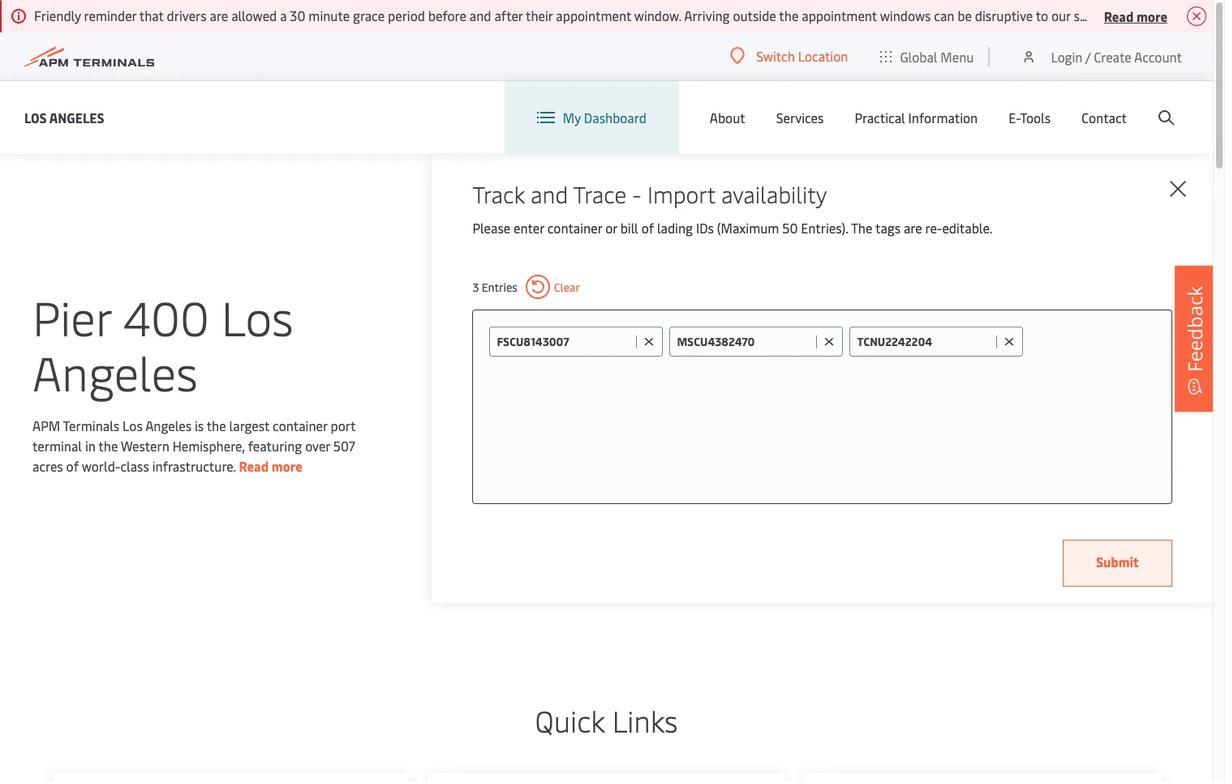 Task type: vqa. For each thing, say whether or not it's contained in the screenshot.
"of" to the right
yes



Task type: describe. For each thing, give the bounding box(es) containing it.
please enter container or bill of lading ids (maximum 50 entries). the tags are re-editable.
[[472, 219, 993, 237]]

2 entered id text field from the left
[[677, 334, 812, 350]]

the
[[851, 219, 872, 237]]

read more button
[[1104, 6, 1167, 26]]

more for read more link
[[272, 457, 302, 475]]

pier
[[32, 284, 111, 348]]

re-
[[925, 219, 942, 237]]

los angeles
[[24, 108, 104, 126]]

editable.
[[942, 219, 993, 237]]

Type or paste your IDs here text field
[[489, 363, 1155, 393]]

over
[[305, 437, 330, 455]]

(maximum
[[717, 219, 779, 237]]

switch location
[[756, 47, 848, 65]]

submit button
[[1063, 540, 1172, 587]]

-
[[632, 178, 642, 209]]

feedback
[[1181, 286, 1208, 372]]

terminals
[[63, 417, 119, 434]]

e-tools
[[1009, 109, 1051, 127]]

in
[[85, 437, 96, 455]]

practical information button
[[855, 81, 978, 154]]

my dashboard button
[[537, 81, 646, 154]]

enter
[[514, 219, 544, 237]]

read for read more link
[[239, 457, 269, 475]]

0 horizontal spatial the
[[98, 437, 118, 455]]

and
[[531, 178, 568, 209]]

dashboard
[[584, 109, 646, 127]]

more for read more button
[[1136, 7, 1167, 25]]

global menu
[[900, 47, 974, 65]]

la secondary image
[[50, 413, 334, 656]]

about button
[[710, 81, 745, 154]]

featuring
[[248, 437, 302, 455]]

acres
[[32, 457, 63, 475]]

services button
[[776, 81, 824, 154]]

0 vertical spatial container
[[547, 219, 602, 237]]

global menu button
[[864, 32, 990, 81]]

lading
[[657, 219, 693, 237]]

pier 400 los angeles
[[32, 284, 293, 404]]

0 vertical spatial the
[[207, 417, 226, 434]]

e-tools button
[[1009, 81, 1051, 154]]

or
[[605, 219, 617, 237]]

clear button
[[525, 275, 580, 299]]

account
[[1134, 47, 1182, 65]]

hemisphere,
[[173, 437, 245, 455]]

507
[[333, 437, 355, 455]]

world-
[[82, 457, 120, 475]]

los for pier 400 los angeles
[[221, 284, 293, 348]]

is
[[195, 417, 204, 434]]

bill
[[620, 219, 638, 237]]

container inside apm terminals los angeles is the largest container port terminal in the western hemisphere, featuring over 507 acres of world-class infrastructure.
[[273, 417, 327, 434]]

e-
[[1009, 109, 1020, 127]]

apm
[[32, 417, 60, 434]]

track
[[472, 178, 525, 209]]

submit
[[1096, 553, 1139, 571]]

3
[[472, 279, 479, 295]]

location
[[798, 47, 848, 65]]

entries
[[482, 279, 517, 295]]

read more for read more link
[[239, 457, 302, 475]]



Task type: locate. For each thing, give the bounding box(es) containing it.
Entered ID text field
[[497, 334, 632, 350], [677, 334, 812, 350]]

1 horizontal spatial of
[[641, 219, 654, 237]]

read for read more button
[[1104, 7, 1134, 25]]

2 vertical spatial angeles
[[145, 417, 192, 434]]

ids
[[696, 219, 714, 237]]

practical information
[[855, 109, 978, 127]]

login / create account link
[[1021, 32, 1182, 80]]

angeles inside pier 400 los angeles
[[32, 340, 198, 404]]

feedback button
[[1175, 266, 1215, 412]]

quick
[[535, 701, 605, 741]]

0 vertical spatial los
[[24, 108, 47, 126]]

angeles
[[49, 108, 104, 126], [32, 340, 198, 404], [145, 417, 192, 434]]

the
[[207, 417, 226, 434], [98, 437, 118, 455]]

1 vertical spatial los
[[221, 284, 293, 348]]

about
[[710, 109, 745, 127]]

1 horizontal spatial the
[[207, 417, 226, 434]]

angeles for 400
[[32, 340, 198, 404]]

please
[[472, 219, 510, 237]]

quick links
[[535, 701, 678, 741]]

los inside pier 400 los angeles
[[221, 284, 293, 348]]

read up login / create account
[[1104, 7, 1134, 25]]

0 vertical spatial read more
[[1104, 7, 1167, 25]]

information
[[908, 109, 978, 127]]

more down "featuring" on the left of page
[[272, 457, 302, 475]]

container
[[547, 219, 602, 237], [273, 417, 327, 434]]

1 vertical spatial more
[[272, 457, 302, 475]]

of right bill
[[641, 219, 654, 237]]

menu
[[941, 47, 974, 65]]

1 vertical spatial read more
[[239, 457, 302, 475]]

1 vertical spatial read
[[239, 457, 269, 475]]

1 horizontal spatial entered id text field
[[677, 334, 812, 350]]

class
[[120, 457, 149, 475]]

50
[[782, 219, 798, 237]]

read more up login / create account
[[1104, 7, 1167, 25]]

entries).
[[801, 219, 848, 237]]

0 vertical spatial more
[[1136, 7, 1167, 25]]

my dashboard
[[563, 109, 646, 127]]

0 horizontal spatial read more
[[239, 457, 302, 475]]

1 vertical spatial the
[[98, 437, 118, 455]]

3 entries
[[472, 279, 517, 295]]

0 vertical spatial read
[[1104, 7, 1134, 25]]

angeles inside apm terminals los angeles is the largest container port terminal in the western hemisphere, featuring over 507 acres of world-class infrastructure.
[[145, 417, 192, 434]]

0 horizontal spatial container
[[273, 417, 327, 434]]

1 horizontal spatial read more
[[1104, 7, 1167, 25]]

read inside button
[[1104, 7, 1134, 25]]

more
[[1136, 7, 1167, 25], [272, 457, 302, 475]]

largest
[[229, 417, 269, 434]]

los
[[24, 108, 47, 126], [221, 284, 293, 348], [123, 417, 143, 434]]

the right 'is'
[[207, 417, 226, 434]]

close alert image
[[1187, 6, 1206, 26]]

port
[[331, 417, 355, 434]]

0 horizontal spatial more
[[272, 457, 302, 475]]

of right acres on the bottom of the page
[[66, 457, 79, 475]]

create
[[1094, 47, 1131, 65]]

switch location button
[[730, 47, 848, 65]]

read more down "featuring" on the left of page
[[239, 457, 302, 475]]

more inside button
[[1136, 7, 1167, 25]]

1 horizontal spatial los
[[123, 417, 143, 434]]

login
[[1051, 47, 1083, 65]]

1 vertical spatial angeles
[[32, 340, 198, 404]]

availability
[[721, 178, 827, 209]]

switch
[[756, 47, 795, 65]]

container up over
[[273, 417, 327, 434]]

0 horizontal spatial read
[[239, 457, 269, 475]]

1 entered id text field from the left
[[497, 334, 632, 350]]

/
[[1085, 47, 1091, 65]]

angeles for terminals
[[145, 417, 192, 434]]

los for apm terminals los angeles is the largest container port terminal in the western hemisphere, featuring over 507 acres of world-class infrastructure.
[[123, 417, 143, 434]]

services
[[776, 109, 824, 127]]

of inside apm terminals los angeles is the largest container port terminal in the western hemisphere, featuring over 507 acres of world-class infrastructure.
[[66, 457, 79, 475]]

western
[[121, 437, 169, 455]]

read more link
[[239, 457, 302, 475]]

import
[[647, 178, 715, 209]]

track and trace - import availability
[[472, 178, 827, 209]]

angeles inside los angeles link
[[49, 108, 104, 126]]

read more for read more button
[[1104, 7, 1167, 25]]

read more
[[1104, 7, 1167, 25], [239, 457, 302, 475]]

contact button
[[1081, 81, 1127, 154]]

more up account
[[1136, 7, 1167, 25]]

1 horizontal spatial read
[[1104, 7, 1134, 25]]

terminal
[[32, 437, 82, 455]]

los inside apm terminals los angeles is the largest container port terminal in the western hemisphere, featuring over 507 acres of world-class infrastructure.
[[123, 417, 143, 434]]

practical
[[855, 109, 905, 127]]

0 horizontal spatial of
[[66, 457, 79, 475]]

are
[[904, 219, 922, 237]]

apm terminals los angeles is the largest container port terminal in the western hemisphere, featuring over 507 acres of world-class infrastructure.
[[32, 417, 355, 475]]

contact
[[1081, 109, 1127, 127]]

400
[[123, 284, 209, 348]]

2 horizontal spatial los
[[221, 284, 293, 348]]

0 vertical spatial angeles
[[49, 108, 104, 126]]

the right 'in'
[[98, 437, 118, 455]]

0 horizontal spatial entered id text field
[[497, 334, 632, 350]]

my
[[563, 109, 581, 127]]

read down "featuring" on the left of page
[[239, 457, 269, 475]]

los angeles link
[[24, 107, 104, 128]]

tags
[[875, 219, 901, 237]]

container left or
[[547, 219, 602, 237]]

0 horizontal spatial los
[[24, 108, 47, 126]]

read
[[1104, 7, 1134, 25], [239, 457, 269, 475]]

1 vertical spatial of
[[66, 457, 79, 475]]

1 horizontal spatial container
[[547, 219, 602, 237]]

2 vertical spatial los
[[123, 417, 143, 434]]

login / create account
[[1051, 47, 1182, 65]]

0 vertical spatial of
[[641, 219, 654, 237]]

trace
[[573, 178, 626, 209]]

Entered ID text field
[[857, 334, 992, 350]]

tools
[[1020, 109, 1051, 127]]

infrastructure.
[[152, 457, 236, 475]]

clear
[[554, 279, 580, 295]]

global
[[900, 47, 937, 65]]

1 vertical spatial container
[[273, 417, 327, 434]]

1 horizontal spatial more
[[1136, 7, 1167, 25]]

links
[[612, 701, 678, 741]]

of
[[641, 219, 654, 237], [66, 457, 79, 475]]



